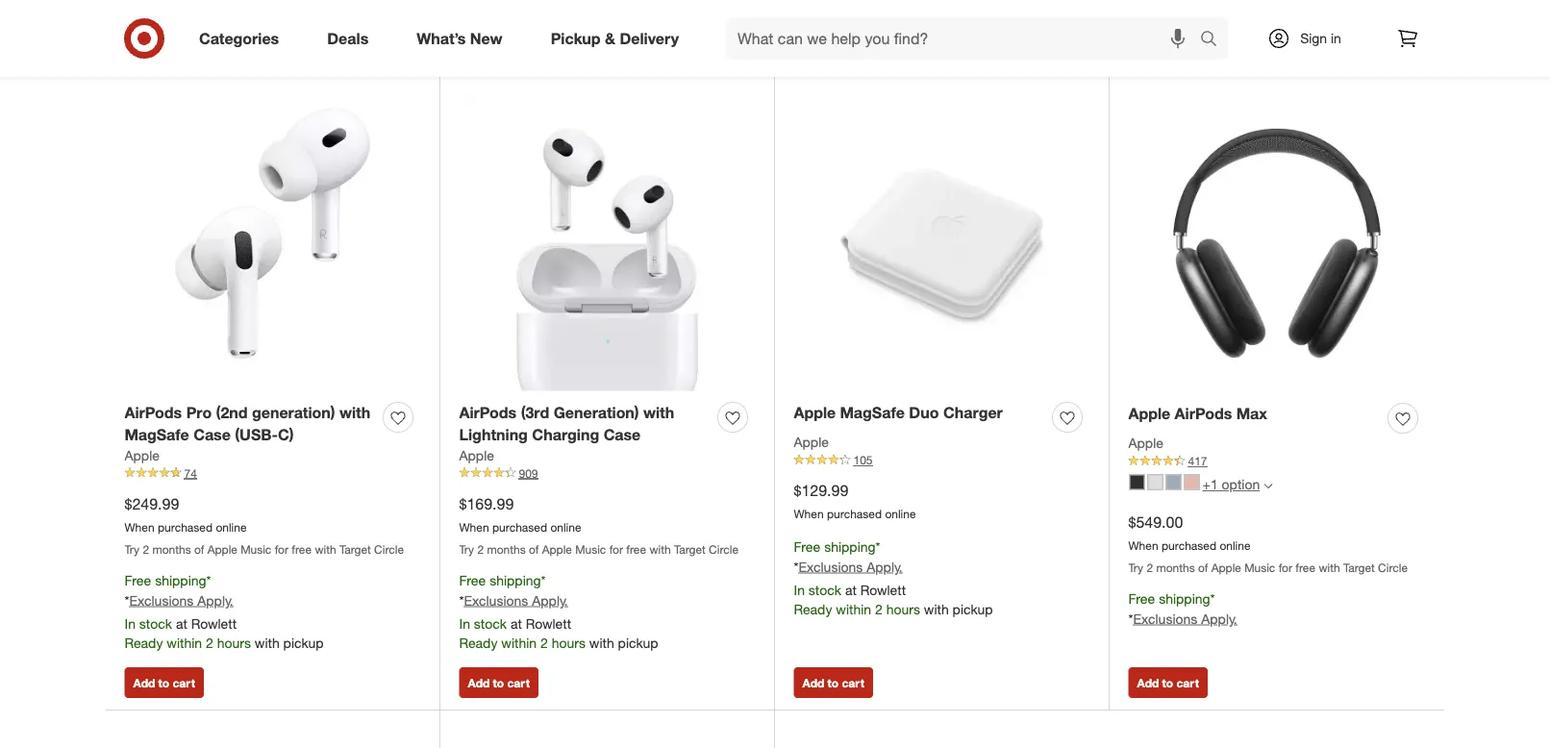 Task type: vqa. For each thing, say whether or not it's contained in the screenshot.
top the more
no



Task type: locate. For each thing, give the bounding box(es) containing it.
1 horizontal spatial target
[[674, 542, 706, 556]]

try inside $169.99 when purchased online try 2 months of apple music for free with target circle
[[459, 542, 474, 556]]

0 horizontal spatial hours
[[217, 634, 251, 651]]

airpods
[[125, 403, 182, 422], [459, 403, 517, 422], [1175, 404, 1232, 423]]

circle for with
[[709, 542, 739, 556]]

exclusions inside 'free shipping * * exclusions apply.'
[[1133, 610, 1198, 627]]

free shipping * * exclusions apply. in stock at  rowlett ready within 2 hours with pickup for $249.99
[[125, 572, 324, 651]]

1 horizontal spatial for
[[609, 542, 623, 556]]

online down +1 option
[[1220, 538, 1251, 553]]

apple inside $549.00 when purchased online try 2 months of apple music for free with target circle
[[1211, 560, 1242, 575]]

apply. down $169.99 when purchased online try 2 months of apple music for free with target circle
[[532, 592, 568, 609]]

shipping button
[[1324, 10, 1433, 53]]

airpods (3rd generation) with lightning charging case image
[[459, 95, 755, 391], [459, 95, 755, 391]]

2 horizontal spatial ready
[[794, 601, 832, 617]]

of inside $169.99 when purchased online try 2 months of apple music for free with target circle
[[529, 542, 539, 556]]

magsafe inside airpods pro (2nd generation) with magsafe case (usb‑c)
[[125, 425, 189, 444]]

case
[[194, 425, 231, 444], [604, 425, 641, 444]]

rowlett
[[860, 581, 906, 598], [191, 615, 237, 632], [526, 615, 571, 632]]

shipping down $549.00 on the right of page
[[1159, 590, 1210, 607]]

of up 'free shipping * * exclusions apply.'
[[1198, 560, 1208, 575]]

apple airpods max
[[1129, 404, 1267, 423]]

online
[[885, 507, 916, 521], [216, 520, 247, 534], [550, 520, 581, 534], [1220, 538, 1251, 553]]

0 horizontal spatial try
[[125, 542, 140, 556]]

for inside $169.99 when purchased online try 2 months of apple music for free with target circle
[[609, 542, 623, 556]]

apple magsafe duo charger link
[[794, 402, 1003, 424]]

within
[[836, 601, 871, 617], [167, 634, 202, 651], [501, 634, 537, 651]]

cart for $129.99
[[842, 675, 864, 690]]

apple link for airpods (3rd generation) with lightning charging case
[[459, 446, 494, 465]]

purchased inside the $249.99 when purchased online try 2 months of apple music for free with target circle
[[158, 520, 213, 534]]

for
[[275, 542, 288, 556], [609, 542, 623, 556], [1279, 560, 1292, 575]]

airpods pro (2nd generation) with magsafe case (usb‑c) image
[[125, 95, 421, 391], [125, 95, 421, 391]]

2 horizontal spatial free shipping * * exclusions apply. in stock at  rowlett ready within 2 hours with pickup
[[794, 538, 993, 617]]

1 add to cart button from the left
[[125, 667, 204, 698]]

0 vertical spatial magsafe
[[840, 403, 905, 422]]

free for $129.99
[[794, 538, 821, 555]]

delivery right the 'day'
[[1248, 22, 1304, 41]]

when down the $249.99
[[125, 520, 155, 534]]

online inside $549.00 when purchased online try 2 months of apple music for free with target circle
[[1220, 538, 1251, 553]]

when inside $169.99 when purchased online try 2 months of apple music for free with target circle
[[459, 520, 489, 534]]

rowlett for $249.99
[[191, 615, 237, 632]]

free inside the $249.99 when purchased online try 2 months of apple music for free with target circle
[[292, 542, 312, 556]]

free
[[292, 542, 312, 556], [626, 542, 646, 556], [1296, 560, 1316, 575]]

when down $549.00 on the right of page
[[1129, 538, 1159, 553]]

apple airpods max image
[[1129, 95, 1426, 392], [1129, 95, 1426, 392]]

stock for $129.99
[[809, 581, 842, 598]]

0 horizontal spatial of
[[194, 542, 204, 556]]

when
[[794, 507, 824, 521], [125, 520, 155, 534], [459, 520, 489, 534], [1129, 538, 1159, 553]]

months up 'free shipping * * exclusions apply.'
[[1156, 560, 1195, 575]]

magsafe down pro
[[125, 425, 189, 444]]

2 horizontal spatial circle
[[1378, 560, 1408, 575]]

1 case from the left
[[194, 425, 231, 444]]

0 horizontal spatial target
[[339, 542, 371, 556]]

pickup for $129.99
[[953, 601, 993, 617]]

pro
[[186, 403, 212, 422]]

apply. down the $129.99 when purchased online
[[867, 558, 903, 575]]

exclusions apply. link
[[799, 558, 903, 575], [129, 592, 233, 609], [464, 592, 568, 609], [1133, 610, 1237, 627]]

0 horizontal spatial pickup
[[283, 634, 324, 651]]

2 horizontal spatial free
[[1296, 560, 1316, 575]]

1 horizontal spatial stock
[[474, 615, 507, 632]]

magsafe up the 105
[[840, 403, 905, 422]]

1 horizontal spatial of
[[529, 542, 539, 556]]

free shipping * * exclusions apply. in stock at  rowlett ready within 2 hours with pickup down the $129.99 when purchased online
[[794, 538, 993, 617]]

online inside the $249.99 when purchased online try 2 months of apple music for free with target circle
[[216, 520, 247, 534]]

cart for $549.00
[[1177, 675, 1199, 690]]

add to cart button for $249.99
[[125, 667, 204, 698]]

of down 74
[[194, 542, 204, 556]]

1 add from the left
[[133, 675, 155, 690]]

add to cart for $549.00
[[1137, 675, 1199, 690]]

1 horizontal spatial months
[[487, 542, 526, 556]]

music down 909 link
[[575, 542, 606, 556]]

1 horizontal spatial within
[[501, 634, 537, 651]]

shipping inside 'free shipping * * exclusions apply.'
[[1159, 590, 1210, 607]]

exclusions apply. link for $129.99
[[799, 558, 903, 575]]

1 horizontal spatial free shipping * * exclusions apply. in stock at  rowlett ready within 2 hours with pickup
[[459, 572, 658, 651]]

0 horizontal spatial rowlett
[[191, 615, 237, 632]]

music down all colors + 1 more colors icon
[[1245, 560, 1275, 575]]

shipping down the $129.99 when purchased online
[[824, 538, 876, 555]]

apply. down $549.00 when purchased online try 2 months of apple music for free with target circle
[[1201, 610, 1237, 627]]

apple link up the $249.99
[[125, 446, 160, 465]]

1 horizontal spatial free
[[626, 542, 646, 556]]

within for $249.99
[[167, 634, 202, 651]]

2
[[143, 542, 149, 556], [477, 542, 484, 556], [1147, 560, 1153, 575], [875, 601, 883, 617], [206, 634, 213, 651], [540, 634, 548, 651]]

3 add to cart from the left
[[803, 675, 864, 690]]

within for $129.99
[[836, 601, 871, 617]]

airpods up lightning
[[459, 403, 517, 422]]

months down the $249.99
[[152, 542, 191, 556]]

music
[[241, 542, 271, 556], [575, 542, 606, 556], [1245, 560, 1275, 575]]

magsafe
[[840, 403, 905, 422], [125, 425, 189, 444]]

shipping down the $249.99
[[155, 572, 206, 589]]

pickup for pickup & delivery
[[551, 29, 601, 48]]

apple
[[794, 403, 836, 422], [1129, 404, 1171, 423], [794, 434, 829, 450], [1129, 435, 1164, 451], [125, 447, 160, 464], [459, 447, 494, 464], [207, 542, 238, 556], [542, 542, 572, 556], [1211, 560, 1242, 575]]

shipping
[[824, 538, 876, 555], [155, 572, 206, 589], [490, 572, 541, 589], [1159, 590, 1210, 607]]

1 horizontal spatial try
[[459, 542, 474, 556]]

2 horizontal spatial airpods
[[1175, 404, 1232, 423]]

try down the $249.99
[[125, 542, 140, 556]]

&
[[605, 29, 615, 48]]

0 horizontal spatial at
[[176, 615, 187, 632]]

online down 909 link
[[550, 520, 581, 534]]

purchased down $549.00 on the right of page
[[1162, 538, 1217, 553]]

of inside the $249.99 when purchased online try 2 months of apple music for free with target circle
[[194, 542, 204, 556]]

1 horizontal spatial rowlett
[[526, 615, 571, 632]]

2 horizontal spatial stock
[[809, 581, 842, 598]]

4 add to cart button from the left
[[1129, 667, 1208, 698]]

of down 909
[[529, 542, 539, 556]]

2 horizontal spatial of
[[1198, 560, 1208, 575]]

music inside $169.99 when purchased online try 2 months of apple music for free with target circle
[[575, 542, 606, 556]]

try
[[125, 542, 140, 556], [459, 542, 474, 556], [1129, 560, 1144, 575]]

0 horizontal spatial months
[[152, 542, 191, 556]]

shipping down $169.99
[[490, 572, 541, 589]]

2 horizontal spatial pickup
[[953, 601, 993, 617]]

free shipping * * exclusions apply. in stock at  rowlett ready within 2 hours with pickup
[[794, 538, 993, 617], [125, 572, 324, 651], [459, 572, 658, 651]]

apply. for $129.99
[[867, 558, 903, 575]]

pickup inside button
[[924, 22, 970, 41]]

months for $549.00
[[1156, 560, 1195, 575]]

shipping for $129.99
[[824, 538, 876, 555]]

2 horizontal spatial months
[[1156, 560, 1195, 575]]

2 inside $169.99 when purchased online try 2 months of apple music for free with target circle
[[477, 542, 484, 556]]

exclusions
[[799, 558, 863, 575], [129, 592, 194, 609], [464, 592, 528, 609], [1133, 610, 1198, 627]]

2 horizontal spatial music
[[1245, 560, 1275, 575]]

delivery inside button
[[1248, 22, 1304, 41]]

charger
[[943, 403, 1003, 422]]

0 horizontal spatial for
[[275, 542, 288, 556]]

shipping for $549.00
[[1159, 590, 1210, 607]]

2 horizontal spatial hours
[[886, 601, 920, 617]]

free down $169.99
[[459, 572, 486, 589]]

add to cart for $129.99
[[803, 675, 864, 690]]

2 horizontal spatial within
[[836, 601, 871, 617]]

try inside the $249.99 when purchased online try 2 months of apple music for free with target circle
[[125, 542, 140, 556]]

for inside the $249.99 when purchased online try 2 months of apple music for free with target circle
[[275, 542, 288, 556]]

add to cart button
[[125, 667, 204, 698], [459, 667, 538, 698], [794, 667, 873, 698], [1129, 667, 1208, 698]]

target for with
[[674, 542, 706, 556]]

when for $249.99
[[125, 520, 155, 534]]

airpods inside airpods (3rd generation) with lightning charging case
[[459, 403, 517, 422]]

1 horizontal spatial hours
[[552, 634, 586, 651]]

2 horizontal spatial for
[[1279, 560, 1292, 575]]

417 link
[[1129, 453, 1426, 470]]

in for $169.99
[[459, 615, 470, 632]]

add for $129.99
[[803, 675, 824, 690]]

1 horizontal spatial magsafe
[[840, 403, 905, 422]]

generation)
[[554, 403, 639, 422]]

2 add from the left
[[468, 675, 490, 690]]

to for $129.99
[[828, 675, 839, 690]]

0 horizontal spatial circle
[[374, 542, 404, 556]]

target
[[339, 542, 371, 556], [674, 542, 706, 556], [1343, 560, 1375, 575]]

delivery right the &
[[620, 29, 679, 48]]

in
[[794, 581, 805, 598], [125, 615, 136, 632], [459, 615, 470, 632]]

with
[[339, 403, 370, 422], [643, 403, 674, 422], [315, 542, 336, 556], [650, 542, 671, 556], [1319, 560, 1340, 575], [924, 601, 949, 617], [255, 634, 280, 651], [589, 634, 614, 651]]

*
[[876, 538, 880, 555], [794, 558, 799, 575], [206, 572, 211, 589], [541, 572, 546, 589], [1210, 590, 1215, 607], [125, 592, 129, 609], [459, 592, 464, 609], [1129, 610, 1133, 627]]

circle inside the $249.99 when purchased online try 2 months of apple music for free with target circle
[[374, 542, 404, 556]]

months down $169.99
[[487, 542, 526, 556]]

same day delivery
[[1173, 22, 1304, 41]]

purchased down $129.99 at right bottom
[[827, 507, 882, 521]]

purchased inside the $129.99 when purchased online
[[827, 507, 882, 521]]

with inside the $249.99 when purchased online try 2 months of apple music for free with target circle
[[315, 542, 336, 556]]

1 horizontal spatial pickup
[[924, 22, 970, 41]]

target inside $169.99 when purchased online try 2 months of apple music for free with target circle
[[674, 542, 706, 556]]

pickup
[[953, 601, 993, 617], [283, 634, 324, 651], [618, 634, 658, 651]]

in
[[1331, 30, 1341, 47]]

try down $169.99
[[459, 542, 474, 556]]

purchased down the $249.99
[[158, 520, 213, 534]]

0 horizontal spatial pickup
[[551, 29, 601, 48]]

purchased inside $169.99 when purchased online try 2 months of apple music for free with target circle
[[492, 520, 547, 534]]

add to cart for $249.99
[[133, 675, 195, 690]]

free down $549.00 on the right of page
[[1129, 590, 1155, 607]]

3 add from the left
[[803, 675, 824, 690]]

add for $169.99
[[468, 675, 490, 690]]

0 horizontal spatial stock
[[139, 615, 172, 632]]

exclusions for $169.99
[[464, 592, 528, 609]]

case inside airpods pro (2nd generation) with magsafe case (usb‑c)
[[194, 425, 231, 444]]

circle
[[374, 542, 404, 556], [709, 542, 739, 556], [1378, 560, 1408, 575]]

free shipping * * exclusions apply. in stock at  rowlett ready within 2 hours with pickup down $169.99 when purchased online try 2 months of apple music for free with target circle
[[459, 572, 658, 651]]

try for $169.99
[[459, 542, 474, 556]]

add to cart button for $169.99
[[459, 667, 538, 698]]

1 horizontal spatial case
[[604, 425, 641, 444]]

months inside the $249.99 when purchased online try 2 months of apple music for free with target circle
[[152, 542, 191, 556]]

to
[[158, 675, 169, 690], [493, 675, 504, 690], [828, 675, 839, 690], [1162, 675, 1173, 690]]

target inside the $249.99 when purchased online try 2 months of apple music for free with target circle
[[339, 542, 371, 556]]

same day delivery button
[[1138, 10, 1316, 53]]

months inside $549.00 when purchased online try 2 months of apple music for free with target circle
[[1156, 560, 1195, 575]]

2 horizontal spatial in
[[794, 581, 805, 598]]

apply.
[[867, 558, 903, 575], [197, 592, 233, 609], [532, 592, 568, 609], [1201, 610, 1237, 627]]

target inside $549.00 when purchased online try 2 months of apple music for free with target circle
[[1343, 560, 1375, 575]]

case inside airpods (3rd generation) with lightning charging case
[[604, 425, 641, 444]]

case down 'generation)'
[[604, 425, 641, 444]]

0 horizontal spatial airpods
[[125, 403, 182, 422]]

0 horizontal spatial free
[[292, 542, 312, 556]]

1 horizontal spatial circle
[[709, 542, 739, 556]]

apply. down the $249.99 when purchased online try 2 months of apple music for free with target circle
[[197, 592, 233, 609]]

circle inside $549.00 when purchased online try 2 months of apple music for free with target circle
[[1378, 560, 1408, 575]]

case for (2nd
[[194, 425, 231, 444]]

2 cart from the left
[[507, 675, 530, 690]]

music for $249.99
[[241, 542, 271, 556]]

search
[[1192, 31, 1238, 50]]

free inside $549.00 when purchased online try 2 months of apple music for free with target circle
[[1296, 560, 1316, 575]]

space gray image
[[1130, 475, 1145, 490]]

2 add to cart button from the left
[[459, 667, 538, 698]]

pickup
[[924, 22, 970, 41], [551, 29, 601, 48]]

2 horizontal spatial at
[[845, 581, 857, 598]]

1 horizontal spatial ready
[[459, 634, 498, 651]]

ready for $249.99
[[125, 634, 163, 651]]

0 horizontal spatial delivery
[[620, 29, 679, 48]]

apple magsafe duo charger image
[[794, 95, 1090, 391], [794, 95, 1090, 391]]

of inside $549.00 when purchased online try 2 months of apple music for free with target circle
[[1198, 560, 1208, 575]]

apple link up $129.99 at right bottom
[[794, 433, 829, 452]]

purchased inside $549.00 when purchased online try 2 months of apple music for free with target circle
[[1162, 538, 1217, 553]]

apply. inside 'free shipping * * exclusions apply.'
[[1201, 610, 1237, 627]]

online for $169.99
[[550, 520, 581, 534]]

at for $249.99
[[176, 615, 187, 632]]

case down pro
[[194, 425, 231, 444]]

(usb‑c)
[[235, 425, 294, 444]]

2 inside $549.00 when purchased online try 2 months of apple music for free with target circle
[[1147, 560, 1153, 575]]

74
[[184, 466, 197, 480]]

1 vertical spatial magsafe
[[125, 425, 189, 444]]

0 horizontal spatial within
[[167, 634, 202, 651]]

1 horizontal spatial music
[[575, 542, 606, 556]]

silver image
[[1148, 475, 1163, 490]]

4 add to cart from the left
[[1137, 675, 1199, 690]]

try inside $549.00 when purchased online try 2 months of apple music for free with target circle
[[1129, 560, 1144, 575]]

what's new link
[[400, 17, 527, 60]]

2 add to cart from the left
[[468, 675, 530, 690]]

4 add from the left
[[1137, 675, 1159, 690]]

+1 option
[[1203, 476, 1260, 493]]

0 horizontal spatial in
[[125, 615, 136, 632]]

delivery
[[1248, 22, 1304, 41], [620, 29, 679, 48]]

when for $169.99
[[459, 520, 489, 534]]

music inside the $249.99 when purchased online try 2 months of apple music for free with target circle
[[241, 542, 271, 556]]

4 cart from the left
[[1177, 675, 1199, 690]]

+1
[[1203, 476, 1218, 493]]

apple for apple magsafe duo charger's 'apple' link
[[794, 434, 829, 450]]

hours for $169.99
[[552, 634, 586, 651]]

when inside the $249.99 when purchased online try 2 months of apple music for free with target circle
[[125, 520, 155, 534]]

apple for 'apple' link for airpods (3rd generation) with lightning charging case
[[459, 447, 494, 464]]

add to cart
[[133, 675, 195, 690], [468, 675, 530, 690], [803, 675, 864, 690], [1137, 675, 1199, 690]]

1 horizontal spatial at
[[511, 615, 522, 632]]

purchased down $169.99
[[492, 520, 547, 534]]

0 horizontal spatial ready
[[125, 634, 163, 651]]

when down $169.99
[[459, 520, 489, 534]]

1 to from the left
[[158, 675, 169, 690]]

free for $249.99
[[125, 572, 151, 589]]

1 horizontal spatial pickup
[[618, 634, 658, 651]]

free down $129.99 at right bottom
[[794, 538, 821, 555]]

music down the 74 link
[[241, 542, 271, 556]]

circle inside $169.99 when purchased online try 2 months of apple music for free with target circle
[[709, 542, 739, 556]]

online inside $169.99 when purchased online try 2 months of apple music for free with target circle
[[550, 520, 581, 534]]

purchased
[[827, 507, 882, 521], [158, 520, 213, 534], [492, 520, 547, 534], [1162, 538, 1217, 553]]

free shipping * * exclusions apply. in stock at  rowlett ready within 2 hours with pickup for $169.99
[[459, 572, 658, 651]]

apple link up the space gray image at the right bottom
[[1129, 434, 1164, 453]]

online for $549.00
[[1220, 538, 1251, 553]]

airpods left pro
[[125, 403, 182, 422]]

online down 105 link
[[885, 507, 916, 521]]

3 to from the left
[[828, 675, 839, 690]]

try for $249.99
[[125, 542, 140, 556]]

0 horizontal spatial case
[[194, 425, 231, 444]]

1 cart from the left
[[173, 675, 195, 690]]

when down $129.99 at right bottom
[[794, 507, 824, 521]]

2 horizontal spatial target
[[1343, 560, 1375, 575]]

free down the $249.99
[[125, 572, 151, 589]]

add to cart for $169.99
[[468, 675, 530, 690]]

4 to from the left
[[1162, 675, 1173, 690]]

apple for apple magsafe duo charger
[[794, 403, 836, 422]]

apple link down lightning
[[459, 446, 494, 465]]

1 horizontal spatial airpods
[[459, 403, 517, 422]]

cart
[[173, 675, 195, 690], [507, 675, 530, 690], [842, 675, 864, 690], [1177, 675, 1199, 690]]

hours
[[886, 601, 920, 617], [217, 634, 251, 651], [552, 634, 586, 651]]

add for $249.99
[[133, 675, 155, 690]]

music inside $549.00 when purchased online try 2 months of apple music for free with target circle
[[1245, 560, 1275, 575]]

6
[[117, 16, 130, 43]]

3 add to cart button from the left
[[794, 667, 873, 698]]

2 horizontal spatial rowlett
[[860, 581, 906, 598]]

1 horizontal spatial in
[[459, 615, 470, 632]]

3 cart from the left
[[842, 675, 864, 690]]

months inside $169.99 when purchased online try 2 months of apple music for free with target circle
[[487, 542, 526, 556]]

delivery for pickup & delivery
[[620, 29, 679, 48]]

when inside $549.00 when purchased online try 2 months of apple music for free with target circle
[[1129, 538, 1159, 553]]

music for $169.99
[[575, 542, 606, 556]]

add to cart button for $129.99
[[794, 667, 873, 698]]

results
[[136, 16, 207, 43]]

1 add to cart from the left
[[133, 675, 195, 690]]

add
[[133, 675, 155, 690], [468, 675, 490, 690], [803, 675, 824, 690], [1137, 675, 1159, 690]]

0 horizontal spatial free shipping * * exclusions apply. in stock at  rowlett ready within 2 hours with pickup
[[125, 572, 324, 651]]

with inside airpods (3rd generation) with lightning charging case
[[643, 403, 674, 422]]

purchased for $549.00
[[1162, 538, 1217, 553]]

airpods up "417"
[[1175, 404, 1232, 423]]

free inside 'free shipping * * exclusions apply.'
[[1129, 590, 1155, 607]]

rowlett for $129.99
[[860, 581, 906, 598]]

0 horizontal spatial music
[[241, 542, 271, 556]]

circle for generation)
[[374, 542, 404, 556]]

online down the 74 link
[[216, 520, 247, 534]]

$249.99 when purchased online try 2 months of apple music for free with target circle
[[125, 494, 404, 556]]

0 horizontal spatial magsafe
[[125, 425, 189, 444]]

airpods inside airpods pro (2nd generation) with magsafe case (usb‑c)
[[125, 403, 182, 422]]

free shipping * * exclusions apply. in stock at  rowlett ready within 2 hours with pickup down the $249.99 when purchased online try 2 months of apple music for free with target circle
[[125, 572, 324, 651]]

apple link
[[794, 433, 829, 452], [1129, 434, 1164, 453], [125, 446, 160, 465], [459, 446, 494, 465]]

free
[[794, 538, 821, 555], [125, 572, 151, 589], [459, 572, 486, 589], [1129, 590, 1155, 607]]

try down $549.00 on the right of page
[[1129, 560, 1144, 575]]

1 horizontal spatial delivery
[[1248, 22, 1304, 41]]

what's
[[417, 29, 466, 48]]

online inside the $129.99 when purchased online
[[885, 507, 916, 521]]

at for $169.99
[[511, 615, 522, 632]]

when inside the $129.99 when purchased online
[[794, 507, 824, 521]]

2 horizontal spatial try
[[1129, 560, 1144, 575]]

purchased for $129.99
[[827, 507, 882, 521]]

apply. for $169.99
[[532, 592, 568, 609]]

free inside $169.99 when purchased online try 2 months of apple music for free with target circle
[[626, 542, 646, 556]]

2 case from the left
[[604, 425, 641, 444]]

2 to from the left
[[493, 675, 504, 690]]

purchased for $169.99
[[492, 520, 547, 534]]

stock
[[809, 581, 842, 598], [139, 615, 172, 632], [474, 615, 507, 632]]



Task type: describe. For each thing, give the bounding box(es) containing it.
free for generation)
[[292, 542, 312, 556]]

stock for $249.99
[[139, 615, 172, 632]]

cart for $249.99
[[173, 675, 195, 690]]

74 link
[[125, 465, 421, 482]]

apple link for apple magsafe duo charger
[[794, 433, 829, 452]]

for for magsafe
[[275, 542, 288, 556]]

shipping
[[1359, 22, 1420, 41]]

months for $169.99
[[487, 542, 526, 556]]

option
[[1222, 476, 1260, 493]]

free shipping * * exclusions apply.
[[1129, 590, 1237, 627]]

hours for $249.99
[[217, 634, 251, 651]]

apple for 'apple' link related to airpods pro (2nd generation) with magsafe case (usb‑c)
[[125, 447, 160, 464]]

$249.99
[[125, 494, 179, 513]]

delivery for same day delivery
[[1248, 22, 1304, 41]]

with inside airpods pro (2nd generation) with magsafe case (usb‑c)
[[339, 403, 370, 422]]

apple link for airpods pro (2nd generation) with magsafe case (usb‑c)
[[125, 446, 160, 465]]

$549.00 when purchased online try 2 months of apple music for free with target circle
[[1129, 513, 1408, 575]]

hours for $129.99
[[886, 601, 920, 617]]

pickup for $249.99
[[283, 634, 324, 651]]

apple inside $169.99 when purchased online try 2 months of apple music for free with target circle
[[542, 542, 572, 556]]

add to cart button for $549.00
[[1129, 667, 1208, 698]]

within for $169.99
[[501, 634, 537, 651]]

+1 option button
[[1121, 469, 1281, 500]]

6 results
[[117, 16, 207, 43]]

when for $549.00
[[1129, 538, 1159, 553]]

exclusions apply. link for $249.99
[[129, 592, 233, 609]]

417
[[1188, 454, 1207, 468]]

same
[[1173, 22, 1213, 41]]

exclusions for $129.99
[[799, 558, 863, 575]]

airpods for airpods pro (2nd generation) with magsafe case (usb‑c)
[[125, 403, 182, 422]]

generation)
[[252, 403, 335, 422]]

ready for $129.99
[[794, 601, 832, 617]]

for for charging
[[609, 542, 623, 556]]

apple airpods max link
[[1129, 403, 1267, 425]]

categories link
[[183, 17, 303, 60]]

day
[[1218, 22, 1244, 41]]

909
[[519, 466, 538, 480]]

105 link
[[794, 452, 1090, 469]]

free shipping * * exclusions apply. in stock at  rowlett ready within 2 hours with pickup for $129.99
[[794, 538, 993, 617]]

in for $249.99
[[125, 615, 136, 632]]

pickup for $169.99
[[618, 634, 658, 651]]

909 link
[[459, 465, 755, 482]]

to for $549.00
[[1162, 675, 1173, 690]]

free for $549.00
[[1129, 590, 1155, 607]]

airpods pro (2nd generation) with magsafe case (usb‑c)
[[125, 403, 370, 444]]

what's new
[[417, 29, 503, 48]]

music for $549.00
[[1245, 560, 1275, 575]]

apply. for $249.99
[[197, 592, 233, 609]]

for inside $549.00 when purchased online try 2 months of apple music for free with target circle
[[1279, 560, 1292, 575]]

$129.99 when purchased online
[[794, 481, 916, 521]]

target for generation)
[[339, 542, 371, 556]]

add for $549.00
[[1137, 675, 1159, 690]]

$169.99 when purchased online try 2 months of apple music for free with target circle
[[459, 494, 739, 556]]

pink image
[[1184, 475, 1200, 490]]

apple link for apple airpods max
[[1129, 434, 1164, 453]]

rowlett for $169.99
[[526, 615, 571, 632]]

airpods (3rd generation) with lightning charging case link
[[459, 402, 710, 446]]

online for $129.99
[[885, 507, 916, 521]]

airpods pro (2nd generation) with magsafe case (usb‑c) link
[[125, 402, 376, 446]]

deals
[[327, 29, 369, 48]]

pickup button
[[888, 10, 983, 53]]

sign in link
[[1251, 17, 1371, 60]]

(3rd
[[521, 403, 549, 422]]

deals link
[[311, 17, 393, 60]]

all colors + 1 more colors element
[[1264, 479, 1273, 490]]

What can we help you find? suggestions appear below search field
[[726, 17, 1205, 60]]

105
[[854, 453, 873, 467]]

pickup for pickup
[[924, 22, 970, 41]]

free for with
[[626, 542, 646, 556]]

categories
[[199, 29, 279, 48]]

exclusions for $249.99
[[129, 592, 194, 609]]

shipping for $169.99
[[490, 572, 541, 589]]

of for $549.00
[[1198, 560, 1208, 575]]

lightning
[[459, 425, 528, 444]]

apple for 'apple' link related to apple airpods max
[[1129, 435, 1164, 451]]

to for $169.99
[[493, 675, 504, 690]]

purchased for $249.99
[[158, 520, 213, 534]]

case for generation)
[[604, 425, 641, 444]]

$169.99
[[459, 494, 514, 513]]

exclusions for $549.00
[[1133, 610, 1198, 627]]

to for $249.99
[[158, 675, 169, 690]]

sign in
[[1300, 30, 1341, 47]]

ready for $169.99
[[459, 634, 498, 651]]

sign
[[1300, 30, 1327, 47]]

2 inside the $249.99 when purchased online try 2 months of apple music for free with target circle
[[143, 542, 149, 556]]

$549.00
[[1129, 513, 1183, 532]]

at for $129.99
[[845, 581, 857, 598]]

exclusions apply. link for $169.99
[[464, 592, 568, 609]]

stock for $169.99
[[474, 615, 507, 632]]

(2nd
[[216, 403, 248, 422]]

months for $249.99
[[152, 542, 191, 556]]

airpods (3rd generation) with lightning charging case
[[459, 403, 674, 444]]

pickup & delivery
[[551, 29, 679, 48]]

pickup & delivery link
[[534, 17, 703, 60]]

shipping for $249.99
[[155, 572, 206, 589]]

with inside $169.99 when purchased online try 2 months of apple music for free with target circle
[[650, 542, 671, 556]]

charging
[[532, 425, 599, 444]]

free for $169.99
[[459, 572, 486, 589]]

sky blue image
[[1166, 475, 1181, 490]]

when for $129.99
[[794, 507, 824, 521]]

apple inside the $249.99 when purchased online try 2 months of apple music for free with target circle
[[207, 542, 238, 556]]

search button
[[1192, 17, 1238, 63]]

new
[[470, 29, 503, 48]]

duo
[[909, 403, 939, 422]]

of for $169.99
[[529, 542, 539, 556]]

apple for apple airpods max
[[1129, 404, 1171, 423]]

max
[[1236, 404, 1267, 423]]

apply. for $549.00
[[1201, 610, 1237, 627]]

all colors + 1 more colors image
[[1264, 482, 1273, 490]]

cart for $169.99
[[507, 675, 530, 690]]

of for $249.99
[[194, 542, 204, 556]]

online for $249.99
[[216, 520, 247, 534]]

$129.99
[[794, 481, 849, 500]]

apple magsafe duo charger
[[794, 403, 1003, 422]]

in for $129.99
[[794, 581, 805, 598]]

with inside $549.00 when purchased online try 2 months of apple music for free with target circle
[[1319, 560, 1340, 575]]



